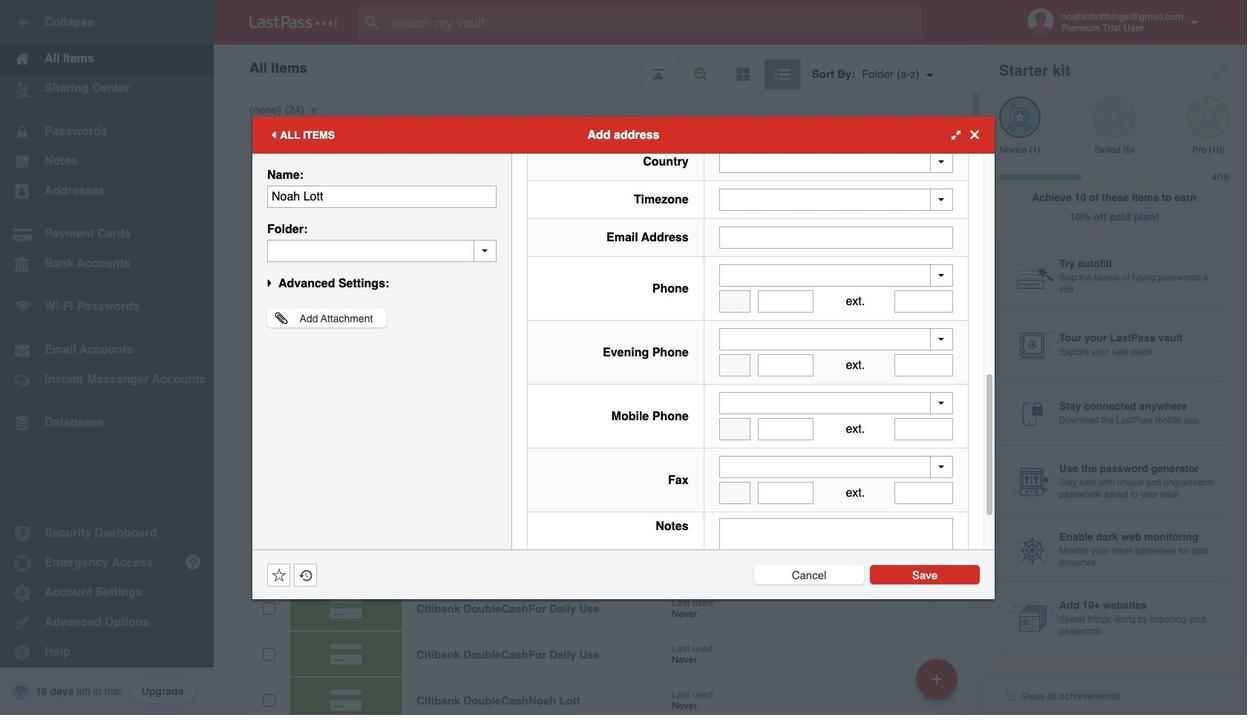 Task type: locate. For each thing, give the bounding box(es) containing it.
None text field
[[267, 185, 497, 208], [719, 226, 954, 249], [267, 239, 497, 262], [719, 290, 750, 313], [719, 482, 750, 504], [719, 518, 954, 610], [267, 185, 497, 208], [719, 226, 954, 249], [267, 239, 497, 262], [719, 290, 750, 313], [719, 482, 750, 504], [719, 518, 954, 610]]

None text field
[[758, 290, 814, 313], [895, 290, 954, 313], [719, 354, 750, 377], [758, 354, 814, 377], [895, 354, 954, 377], [719, 418, 750, 440], [758, 418, 814, 440], [895, 418, 954, 440], [758, 482, 814, 504], [895, 482, 954, 504], [758, 290, 814, 313], [895, 290, 954, 313], [719, 354, 750, 377], [758, 354, 814, 377], [895, 354, 954, 377], [719, 418, 750, 440], [758, 418, 814, 440], [895, 418, 954, 440], [758, 482, 814, 504], [895, 482, 954, 504]]

main navigation navigation
[[0, 0, 214, 715]]

dialog
[[252, 0, 995, 620]]



Task type: describe. For each thing, give the bounding box(es) containing it.
new item image
[[932, 674, 942, 684]]

Search search field
[[358, 6, 951, 39]]

search my vault text field
[[358, 6, 951, 39]]

lastpass image
[[250, 16, 337, 29]]

new item navigation
[[911, 654, 967, 715]]

vault options navigation
[[214, 45, 982, 89]]



